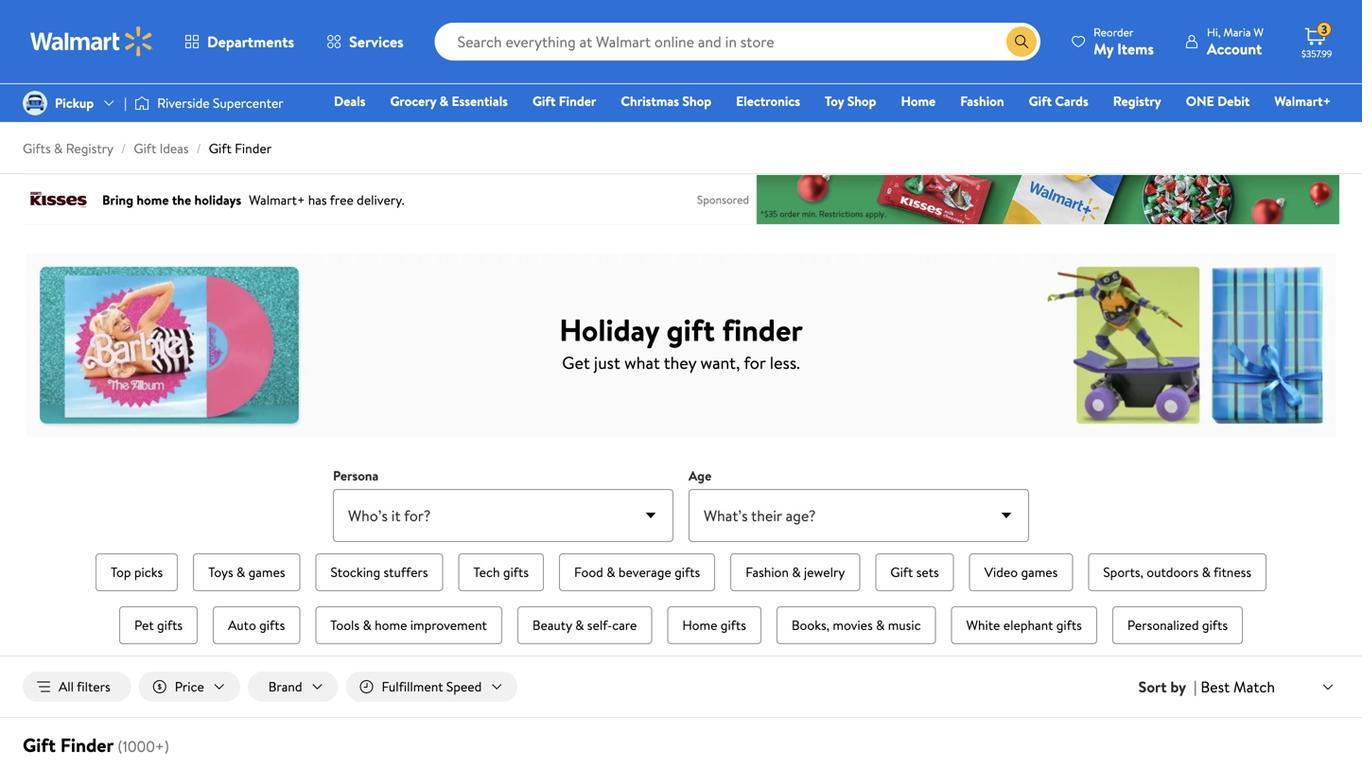 Task type: locate. For each thing, give the bounding box(es) containing it.
gift sets button
[[875, 553, 954, 591]]

toy
[[825, 92, 844, 110]]

they
[[664, 351, 696, 374]]

toys
[[208, 563, 233, 581]]

christmas shop link
[[612, 91, 720, 111]]

/ left gift ideas link
[[121, 139, 126, 157]]

& for beauty & self-care
[[575, 616, 584, 634]]

games
[[248, 563, 285, 581], [1021, 563, 1058, 581]]

1 horizontal spatial  image
[[134, 94, 150, 113]]

best
[[1201, 676, 1230, 697]]

filters
[[77, 677, 110, 696]]

&
[[439, 92, 448, 110], [54, 139, 63, 157], [236, 563, 245, 581], [607, 563, 615, 581], [792, 563, 801, 581], [1202, 563, 1211, 581], [363, 616, 372, 634], [575, 616, 584, 634], [876, 616, 885, 634]]

& right gifts
[[54, 139, 63, 157]]

services button
[[310, 19, 420, 64]]

books, movies & music button
[[776, 606, 936, 644]]

0 horizontal spatial  image
[[23, 91, 47, 115]]

 image left riverside
[[134, 94, 150, 113]]

match
[[1233, 676, 1275, 697]]

finder for gift finder (1000+)
[[60, 732, 114, 758]]

shop inside toy shop link
[[847, 92, 876, 110]]

home up sort and filter section element
[[682, 616, 717, 634]]

riverside
[[157, 94, 210, 112]]

0 horizontal spatial finder
[[60, 732, 114, 758]]

books, movies & music
[[792, 616, 921, 634]]

& inside "list item"
[[792, 563, 801, 581]]

& right tools
[[363, 616, 372, 634]]

gifts right personalized
[[1202, 616, 1228, 634]]

home inside home link
[[901, 92, 936, 110]]

2 / from the left
[[196, 139, 201, 157]]

sponsored
[[697, 192, 749, 208]]

services
[[349, 31, 404, 52]]

gifts inside food & beverage gifts button
[[675, 563, 700, 581]]

games right toys
[[248, 563, 285, 581]]

/
[[121, 139, 126, 157], [196, 139, 201, 157]]

0 horizontal spatial |
[[124, 94, 127, 112]]

gift ideas link
[[134, 139, 189, 157]]

& right food
[[607, 563, 615, 581]]

finder down supercenter
[[235, 139, 272, 157]]

finder
[[559, 92, 596, 110], [235, 139, 272, 157], [60, 732, 114, 758]]

auto gifts
[[228, 616, 285, 634]]

gifts
[[23, 139, 51, 157]]

0 horizontal spatial /
[[121, 139, 126, 157]]

gift finder (1000+)
[[23, 732, 169, 758]]

gift
[[532, 92, 556, 110], [1029, 92, 1052, 110], [134, 139, 156, 157], [209, 139, 232, 157], [890, 563, 913, 581], [23, 732, 56, 758]]

gifts for home gifts
[[721, 616, 746, 634]]

picks
[[134, 563, 163, 581]]

beauty
[[532, 616, 572, 634]]

grocery & essentials
[[390, 92, 508, 110]]

jewelry
[[804, 563, 845, 581]]

fashion left jewelry
[[746, 563, 789, 581]]

gift for gift cards
[[1029, 92, 1052, 110]]

what
[[624, 351, 660, 374]]

gift down all filters button
[[23, 732, 56, 758]]

movies
[[833, 616, 873, 634]]

white
[[966, 616, 1000, 634]]

just
[[594, 351, 620, 374]]

gift finder
[[532, 92, 596, 110]]

gifts inside pet gifts button
[[157, 616, 183, 634]]

pet gifts list item
[[115, 603, 202, 648]]

Walmart Site-Wide search field
[[435, 23, 1041, 61]]

0 horizontal spatial gift finder link
[[209, 139, 272, 157]]

holiday gift finder get just what they want, for less.
[[559, 309, 803, 374]]

pet
[[134, 616, 154, 634]]

0 horizontal spatial games
[[248, 563, 285, 581]]

gift finder link down supercenter
[[209, 139, 272, 157]]

| right by
[[1194, 676, 1197, 697]]

gifts left the books,
[[721, 616, 746, 634]]

0 vertical spatial |
[[124, 94, 127, 112]]

sort and filter section element
[[0, 656, 1362, 717]]

1 horizontal spatial shop
[[847, 92, 876, 110]]

gifts right elephant
[[1056, 616, 1082, 634]]

my
[[1094, 38, 1114, 59]]

gift cards link
[[1020, 91, 1097, 111]]

& left the music
[[876, 616, 885, 634]]

pet gifts button
[[119, 606, 198, 644]]

0 horizontal spatial fashion
[[746, 563, 789, 581]]

& inside 'button'
[[876, 616, 885, 634]]

home inside home gifts "button"
[[682, 616, 717, 634]]

one debit link
[[1177, 91, 1258, 111]]

shop
[[682, 92, 711, 110], [847, 92, 876, 110]]

1 horizontal spatial gift finder link
[[524, 91, 605, 111]]

Search search field
[[435, 23, 1041, 61]]

registry down items
[[1113, 92, 1161, 110]]

2 vertical spatial finder
[[60, 732, 114, 758]]

gift inside button
[[890, 563, 913, 581]]

deals link
[[325, 91, 374, 111]]

 image
[[23, 91, 47, 115], [134, 94, 150, 113]]

| up gifts & registry / gift ideas / gift finder
[[124, 94, 127, 112]]

0 horizontal spatial shop
[[682, 92, 711, 110]]

age
[[689, 466, 712, 485]]

beauty & self-care list item
[[513, 603, 656, 648]]

0 vertical spatial gift finder link
[[524, 91, 605, 111]]

gifts inside home gifts "button"
[[721, 616, 746, 634]]

shop right "christmas"
[[682, 92, 711, 110]]

 image for pickup
[[23, 91, 47, 115]]

toys & games list item
[[189, 550, 304, 595]]

gifts for auto gifts
[[259, 616, 285, 634]]

& inside button
[[607, 563, 615, 581]]

toys & games button
[[193, 553, 300, 591]]

persona
[[333, 466, 379, 485]]

3
[[1321, 21, 1327, 38]]

 image left 'pickup'
[[23, 91, 47, 115]]

gifts right beverage
[[675, 563, 700, 581]]

fashion right home link
[[960, 92, 1004, 110]]

top picks list item
[[92, 550, 182, 595]]

maria
[[1223, 24, 1251, 40]]

brand button
[[248, 672, 338, 702]]

group
[[68, 550, 1294, 648]]

best match button
[[1197, 674, 1339, 699]]

departments button
[[168, 19, 310, 64]]

0 vertical spatial registry
[[1113, 92, 1161, 110]]

0 vertical spatial finder
[[559, 92, 596, 110]]

one
[[1186, 92, 1214, 110]]

0 horizontal spatial home
[[682, 616, 717, 634]]

finder left "christmas"
[[559, 92, 596, 110]]

registry down 'pickup'
[[66, 139, 114, 157]]

1 horizontal spatial /
[[196, 139, 201, 157]]

gift left cards
[[1029, 92, 1052, 110]]

gifts right auto
[[259, 616, 285, 634]]

all filters
[[59, 677, 110, 696]]

1 vertical spatial fashion
[[746, 563, 789, 581]]

1 vertical spatial |
[[1194, 676, 1197, 697]]

food & beverage gifts
[[574, 563, 700, 581]]

walmart image
[[30, 26, 153, 57]]

games right video
[[1021, 563, 1058, 581]]

0 horizontal spatial registry
[[66, 139, 114, 157]]

1 horizontal spatial games
[[1021, 563, 1058, 581]]

| inside sort and filter section element
[[1194, 676, 1197, 697]]

fashion for fashion & jewelry
[[746, 563, 789, 581]]

search icon image
[[1014, 34, 1029, 49]]

gifts inside white elephant gifts 'button'
[[1056, 616, 1082, 634]]

toys & games
[[208, 563, 285, 581]]

gifts right pet
[[157, 616, 183, 634]]

fashion & jewelry
[[746, 563, 845, 581]]

shop right toy
[[847, 92, 876, 110]]

tools & home improvement button
[[315, 606, 502, 644]]

0 vertical spatial fashion
[[960, 92, 1004, 110]]

finder left (1000+)
[[60, 732, 114, 758]]

gifts for tech gifts
[[503, 563, 529, 581]]

 image for riverside supercenter
[[134, 94, 150, 113]]

debit
[[1217, 92, 1250, 110]]

gifts inside auto gifts button
[[259, 616, 285, 634]]

sports, outdoors & fitness list item
[[1084, 550, 1270, 595]]

2 horizontal spatial finder
[[559, 92, 596, 110]]

gifts right "tech"
[[503, 563, 529, 581]]

electronics
[[736, 92, 800, 110]]

1 shop from the left
[[682, 92, 711, 110]]

gifts inside 'personalized gifts' button
[[1202, 616, 1228, 634]]

sort
[[1139, 676, 1167, 697]]

auto gifts button
[[213, 606, 300, 644]]

home left fashion link at the right top
[[901, 92, 936, 110]]

white elephant gifts
[[966, 616, 1082, 634]]

hi, maria w account
[[1207, 24, 1264, 59]]

1 horizontal spatial fashion
[[960, 92, 1004, 110]]

fashion & jewelry list item
[[727, 550, 864, 595]]

holiday gift finder image
[[27, 253, 1336, 437]]

1 vertical spatial home
[[682, 616, 717, 634]]

gift cards
[[1029, 92, 1088, 110]]

& for tools & home improvement
[[363, 616, 372, 634]]

& inside "link"
[[439, 92, 448, 110]]

0 vertical spatial home
[[901, 92, 936, 110]]

gift down riverside supercenter
[[209, 139, 232, 157]]

/ right ideas
[[196, 139, 201, 157]]

shop inside christmas shop link
[[682, 92, 711, 110]]

stocking stuffers list item
[[312, 550, 447, 595]]

grocery
[[390, 92, 436, 110]]

1 horizontal spatial |
[[1194, 676, 1197, 697]]

gift left sets
[[890, 563, 913, 581]]

1 vertical spatial finder
[[235, 139, 272, 157]]

|
[[124, 94, 127, 112], [1194, 676, 1197, 697]]

gifts inside tech gifts button
[[503, 563, 529, 581]]

fashion inside button
[[746, 563, 789, 581]]

gift finder link right essentials
[[524, 91, 605, 111]]

& left jewelry
[[792, 563, 801, 581]]

top picks button
[[95, 553, 178, 591]]

self-
[[587, 616, 612, 634]]

gifts for pet gifts
[[157, 616, 183, 634]]

1 horizontal spatial home
[[901, 92, 936, 110]]

gifts
[[503, 563, 529, 581], [675, 563, 700, 581], [157, 616, 183, 634], [259, 616, 285, 634], [721, 616, 746, 634], [1056, 616, 1082, 634], [1202, 616, 1228, 634]]

(1000+)
[[118, 736, 169, 757]]

2 shop from the left
[[847, 92, 876, 110]]

gift right essentials
[[532, 92, 556, 110]]

auto gifts list item
[[209, 603, 304, 648]]

home for home
[[901, 92, 936, 110]]

gift sets list item
[[872, 550, 958, 595]]

& right toys
[[236, 563, 245, 581]]

& right grocery
[[439, 92, 448, 110]]

stuffers
[[384, 563, 428, 581]]

& left self-
[[575, 616, 584, 634]]

video games list item
[[966, 550, 1077, 595]]



Task type: vqa. For each thing, say whether or not it's contained in the screenshot.
left /
yes



Task type: describe. For each thing, give the bounding box(es) containing it.
sort by |
[[1139, 676, 1197, 697]]

riverside supercenter
[[157, 94, 283, 112]]

fulfillment speed
[[382, 677, 482, 696]]

brand
[[268, 677, 302, 696]]

fashion for fashion
[[960, 92, 1004, 110]]

stocking stuffers
[[331, 563, 428, 581]]

top
[[111, 563, 131, 581]]

& for fashion & jewelry
[[792, 563, 801, 581]]

shop for christmas shop
[[682, 92, 711, 110]]

home gifts button
[[667, 606, 761, 644]]

stocking
[[331, 563, 380, 581]]

sports, outdoors & fitness
[[1103, 563, 1251, 581]]

want,
[[700, 351, 740, 374]]

1 / from the left
[[121, 139, 126, 157]]

auto
[[228, 616, 256, 634]]

video
[[984, 563, 1018, 581]]

for
[[744, 351, 766, 374]]

items
[[1117, 38, 1154, 59]]

reorder my items
[[1094, 24, 1154, 59]]

one debit
[[1186, 92, 1250, 110]]

& for gifts & registry / gift ideas / gift finder
[[54, 139, 63, 157]]

white elephant gifts button
[[951, 606, 1097, 644]]

all
[[59, 677, 74, 696]]

christmas
[[621, 92, 679, 110]]

pet gifts
[[134, 616, 183, 634]]

improvement
[[410, 616, 487, 634]]

get
[[562, 351, 590, 374]]

christmas shop
[[621, 92, 711, 110]]

& left fitness
[[1202, 563, 1211, 581]]

2 games from the left
[[1021, 563, 1058, 581]]

1 vertical spatial registry
[[66, 139, 114, 157]]

1 games from the left
[[248, 563, 285, 581]]

care
[[612, 616, 637, 634]]

home gifts list item
[[663, 603, 765, 648]]

outdoors
[[1147, 563, 1199, 581]]

shop for toy shop
[[847, 92, 876, 110]]

1 horizontal spatial registry
[[1113, 92, 1161, 110]]

books,
[[792, 616, 830, 634]]

beauty & self-care button
[[517, 606, 652, 644]]

1 horizontal spatial finder
[[235, 139, 272, 157]]

personalized
[[1127, 616, 1199, 634]]

books, movies & music list item
[[773, 603, 940, 648]]

music
[[888, 616, 921, 634]]

gifts for personalized gifts
[[1202, 616, 1228, 634]]

fulfillment
[[382, 677, 443, 696]]

reorder
[[1094, 24, 1134, 40]]

home
[[375, 616, 407, 634]]

finder
[[722, 309, 803, 351]]

personalized gifts list item
[[1108, 603, 1247, 648]]

home for home gifts
[[682, 616, 717, 634]]

elephant
[[1003, 616, 1053, 634]]

gift for gift finder
[[532, 92, 556, 110]]

gift for gift sets
[[890, 563, 913, 581]]

registry link
[[1105, 91, 1170, 111]]

tech gifts
[[473, 563, 529, 581]]

gifts & registry / gift ideas / gift finder
[[23, 139, 272, 157]]

deals
[[334, 92, 366, 110]]

ideas
[[160, 139, 189, 157]]

fulfillment speed button
[[346, 672, 518, 702]]

finder for gift finder
[[559, 92, 596, 110]]

tools & home improvement
[[330, 616, 487, 634]]

supercenter
[[213, 94, 283, 112]]

tech gifts list item
[[455, 550, 548, 595]]

white elephant gifts list item
[[947, 603, 1101, 648]]

best match
[[1201, 676, 1275, 697]]

top picks
[[111, 563, 163, 581]]

$357.99
[[1302, 47, 1332, 60]]

fashion & jewelry button
[[730, 553, 860, 591]]

walmart+ link
[[1266, 91, 1339, 111]]

home link
[[892, 91, 944, 111]]

gift left ideas
[[134, 139, 156, 157]]

departments
[[207, 31, 294, 52]]

cards
[[1055, 92, 1088, 110]]

& for toys & games
[[236, 563, 245, 581]]

gift for gift finder (1000+)
[[23, 732, 56, 758]]

gift
[[666, 309, 715, 351]]

stocking stuffers button
[[315, 553, 443, 591]]

video games
[[984, 563, 1058, 581]]

tools & home improvement list item
[[311, 603, 506, 648]]

toy shop
[[825, 92, 876, 110]]

gift sets
[[890, 563, 939, 581]]

w
[[1254, 24, 1264, 40]]

all filters button
[[23, 672, 131, 702]]

video games button
[[969, 553, 1073, 591]]

& for food & beverage gifts
[[607, 563, 615, 581]]

tech gifts button
[[458, 553, 544, 591]]

sports,
[[1103, 563, 1144, 581]]

by
[[1170, 676, 1186, 697]]

food & beverage gifts list item
[[555, 550, 719, 595]]

1 vertical spatial gift finder link
[[209, 139, 272, 157]]

sports, outdoors & fitness button
[[1088, 553, 1267, 591]]

speed
[[446, 677, 482, 696]]

sets
[[916, 563, 939, 581]]

toy shop link
[[816, 91, 885, 111]]

grocery & essentials link
[[382, 91, 516, 111]]

beauty & self-care
[[532, 616, 637, 634]]

group containing top picks
[[68, 550, 1294, 648]]

personalized gifts
[[1127, 616, 1228, 634]]

& for grocery & essentials
[[439, 92, 448, 110]]

tools
[[330, 616, 360, 634]]

hi,
[[1207, 24, 1221, 40]]



